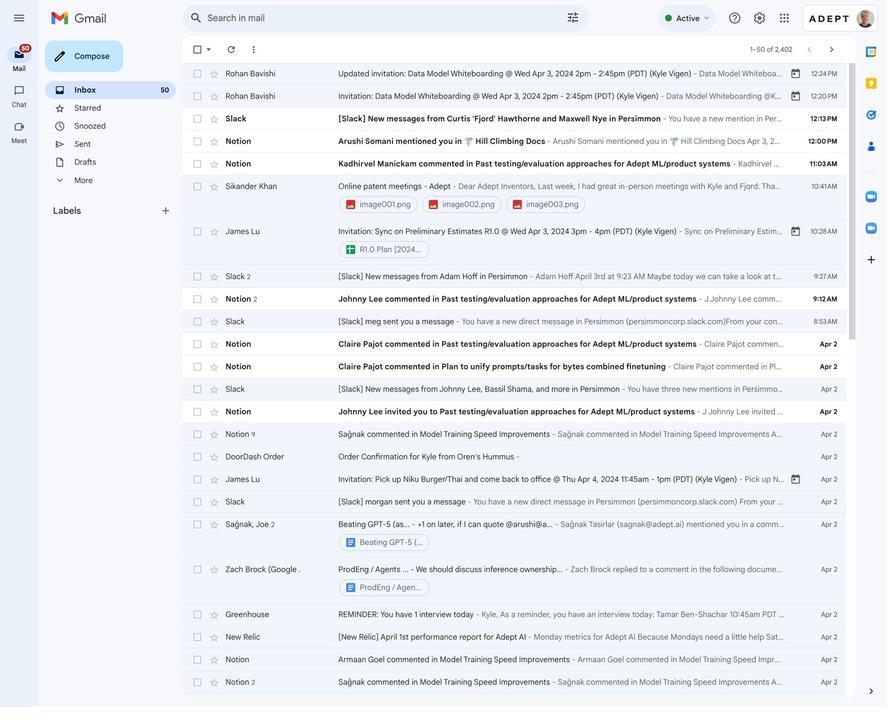 Task type: locate. For each thing, give the bounding box(es) containing it.
row
[[183, 63, 847, 85], [183, 85, 847, 108], [183, 108, 847, 130], [183, 130, 847, 153], [183, 153, 847, 175], [183, 175, 847, 221], [183, 221, 847, 266], [183, 266, 847, 288], [183, 288, 847, 311], [183, 311, 847, 333], [183, 333, 847, 356], [183, 356, 847, 378], [183, 378, 847, 401], [183, 401, 847, 424], [183, 424, 847, 446], [183, 446, 847, 469], [183, 469, 847, 491], [183, 491, 847, 514], [183, 514, 847, 559], [183, 559, 847, 604], [183, 604, 847, 627], [183, 627, 847, 649], [183, 649, 847, 672], [183, 672, 847, 694], [183, 694, 847, 708]]

1 vertical spatial calendar event image
[[790, 474, 802, 486]]

5 row from the top
[[183, 153, 847, 175]]

2 calendar event image from the top
[[790, 474, 802, 486]]

cell
[[338, 181, 790, 215], [338, 226, 790, 260], [338, 520, 790, 553], [338, 565, 790, 598]]

None checkbox
[[192, 44, 203, 55], [192, 68, 203, 80], [192, 91, 203, 102], [192, 136, 203, 147], [192, 181, 203, 192], [192, 271, 203, 283], [192, 316, 203, 328], [192, 362, 203, 373], [192, 429, 203, 441], [192, 474, 203, 486], [192, 520, 203, 531], [192, 565, 203, 576], [192, 632, 203, 644], [192, 44, 203, 55], [192, 68, 203, 80], [192, 91, 203, 102], [192, 136, 203, 147], [192, 181, 203, 192], [192, 271, 203, 283], [192, 316, 203, 328], [192, 362, 203, 373], [192, 429, 203, 441], [192, 474, 203, 486], [192, 520, 203, 531], [192, 565, 203, 576], [192, 632, 203, 644]]

9 row from the top
[[183, 288, 847, 311]]

15 row from the top
[[183, 424, 847, 446]]

3 row from the top
[[183, 108, 847, 130]]

0 vertical spatial calendar event image
[[790, 226, 802, 237]]

heading
[[0, 64, 38, 73], [0, 100, 38, 109], [0, 137, 38, 146], [53, 205, 160, 217]]

7 row from the top
[[183, 221, 847, 266]]

0 horizontal spatial 🚏 image
[[464, 137, 474, 147]]

17 row from the top
[[183, 469, 847, 491]]

calendar event image
[[790, 226, 802, 237], [790, 474, 802, 486]]

🚏 image
[[464, 137, 474, 147], [670, 137, 679, 147]]

1 vertical spatial calendar event image
[[790, 91, 802, 102]]

support image
[[728, 11, 742, 25]]

tab list
[[856, 36, 887, 667]]

0 vertical spatial calendar event image
[[790, 68, 802, 80]]

14 row from the top
[[183, 401, 847, 424]]

advanced search options image
[[562, 6, 584, 29]]

older image
[[826, 44, 838, 55]]

2 calendar event image from the top
[[790, 91, 802, 102]]

1 horizontal spatial 🚏 image
[[670, 137, 679, 147]]

11 row from the top
[[183, 333, 847, 356]]

calendar event image
[[790, 68, 802, 80], [790, 91, 802, 102]]

24 row from the top
[[183, 672, 847, 694]]

10 row from the top
[[183, 311, 847, 333]]

navigation
[[0, 36, 39, 708]]

16 row from the top
[[183, 446, 847, 469]]

2 cell from the top
[[338, 226, 790, 260]]

search in mail image
[[186, 8, 206, 28]]

2 🚏 image from the left
[[670, 137, 679, 147]]

None checkbox
[[192, 113, 203, 125], [192, 159, 203, 170], [192, 226, 203, 237], [192, 294, 203, 305], [192, 339, 203, 350], [192, 384, 203, 395], [192, 407, 203, 418], [192, 452, 203, 463], [192, 497, 203, 508], [192, 610, 203, 621], [192, 655, 203, 666], [192, 677, 203, 689], [192, 113, 203, 125], [192, 159, 203, 170], [192, 226, 203, 237], [192, 294, 203, 305], [192, 339, 203, 350], [192, 384, 203, 395], [192, 407, 203, 418], [192, 452, 203, 463], [192, 497, 203, 508], [192, 610, 203, 621], [192, 655, 203, 666], [192, 677, 203, 689]]

1 row from the top
[[183, 63, 847, 85]]



Task type: describe. For each thing, give the bounding box(es) containing it.
Search in mail text field
[[208, 12, 535, 24]]

1 calendar event image from the top
[[790, 226, 802, 237]]

21 row from the top
[[183, 604, 847, 627]]

3 cell from the top
[[338, 520, 790, 553]]

20 row from the top
[[183, 559, 847, 604]]

12 row from the top
[[183, 356, 847, 378]]

2 row from the top
[[183, 85, 847, 108]]

13 row from the top
[[183, 378, 847, 401]]

Search in mail search field
[[183, 5, 589, 32]]

19 row from the top
[[183, 514, 847, 559]]

25 row from the top
[[183, 694, 847, 708]]

gmail image
[[51, 7, 112, 29]]

more email options image
[[248, 44, 259, 55]]

23 row from the top
[[183, 649, 847, 672]]

6 row from the top
[[183, 175, 847, 221]]

4 row from the top
[[183, 130, 847, 153]]

main menu image
[[12, 11, 26, 25]]

refresh image
[[226, 44, 237, 55]]

22 row from the top
[[183, 627, 847, 649]]

4 cell from the top
[[338, 565, 790, 598]]

8 row from the top
[[183, 266, 847, 288]]

18 row from the top
[[183, 491, 847, 514]]

1 🚏 image from the left
[[464, 137, 474, 147]]

settings image
[[753, 11, 767, 25]]

1 cell from the top
[[338, 181, 790, 215]]

1 calendar event image from the top
[[790, 68, 802, 80]]



Task type: vqa. For each thing, say whether or not it's contained in the screenshot.
heading
yes



